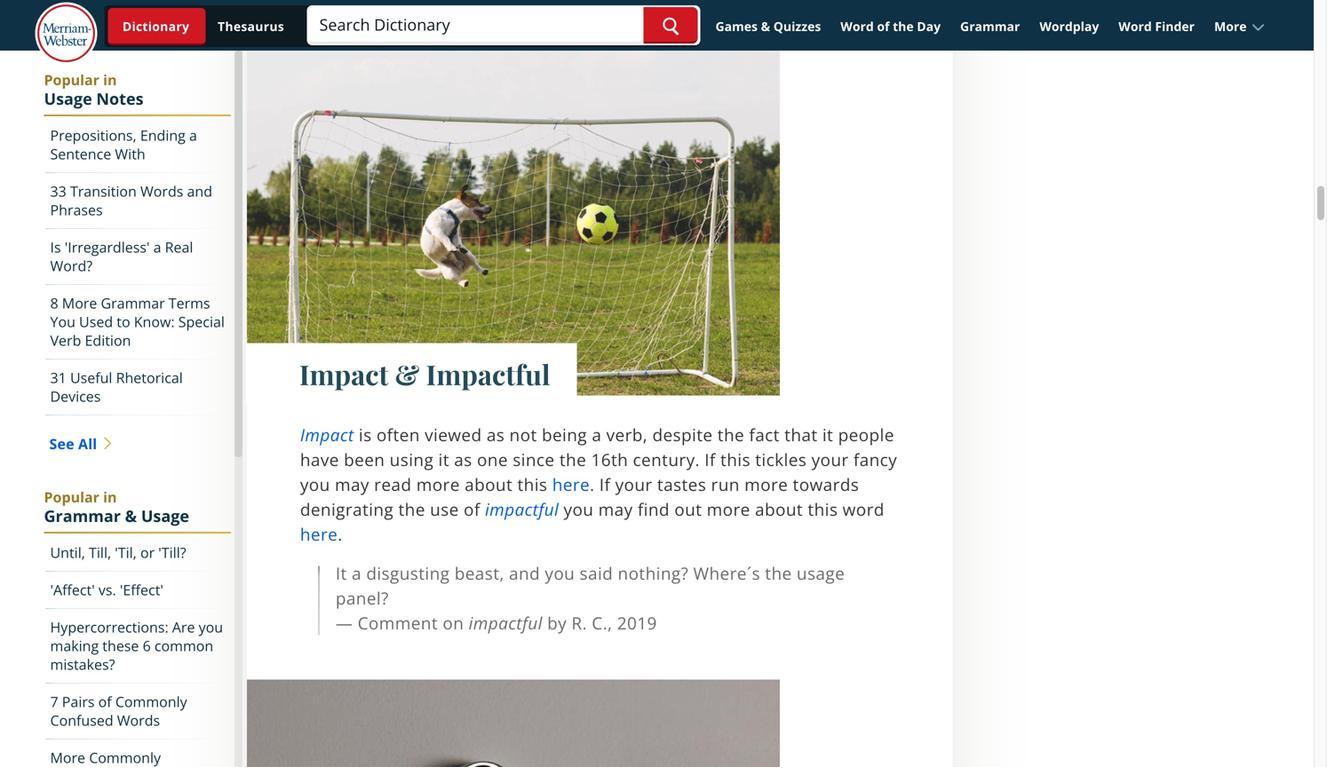 Task type: vqa. For each thing, say whether or not it's contained in the screenshot.
you
yes



Task type: describe. For each thing, give the bounding box(es) containing it.
popular for usage
[[44, 70, 99, 89]]

you inside hypercorrections: are you making these 6 common mistakes?
[[199, 618, 223, 637]]

about inside is often viewed as not being a verb, despite the fact that it people have been using it as one since the 16th century. if this tickles your fancy you may read more about this
[[465, 473, 513, 496]]

day
[[917, 18, 941, 35]]

impact link
[[300, 423, 354, 446]]

the left "fact"
[[718, 423, 744, 446]]

real
[[165, 238, 193, 257]]

here inside impactful you may find out more about this word here .
[[300, 523, 338, 546]]

word for word of the day
[[841, 18, 874, 35]]

'effect'
[[120, 581, 163, 600]]

you inside impactful you may find out more about this word here .
[[564, 498, 594, 521]]

may inside impactful you may find out more about this word here .
[[598, 498, 633, 521]]

you
[[50, 312, 75, 331]]

impact for impact
[[300, 423, 354, 446]]

popular in usage notes
[[44, 70, 144, 110]]

till,
[[89, 543, 111, 562]]

commonly
[[115, 692, 187, 712]]

. if your tastes run more towards denigrating the use of
[[300, 473, 859, 521]]

0 vertical spatial it
[[822, 423, 833, 446]]

finder
[[1155, 18, 1195, 35]]

'till?
[[158, 543, 186, 562]]

making
[[50, 636, 99, 656]]

33
[[50, 182, 66, 201]]

prepositions, ending a sentence with
[[50, 126, 197, 163]]

see all link
[[44, 425, 231, 464]]

verb,
[[606, 423, 648, 446]]

fact
[[749, 423, 780, 446]]

8 more grammar terms you used to know: special verb edition link
[[46, 285, 231, 360]]

more for this
[[707, 498, 750, 521]]

the inside the word of the day link
[[893, 18, 914, 35]]

0 vertical spatial grammar
[[960, 18, 1020, 35]]

and inside 33 transition words and phrases
[[187, 182, 212, 201]]

impactful
[[426, 356, 550, 393]]

useful
[[70, 368, 112, 387]]

fancy
[[854, 448, 897, 471]]

grammar for terms
[[101, 294, 165, 313]]

see
[[49, 434, 74, 453]]

wordplay link
[[1032, 10, 1107, 42]]

0 horizontal spatial it
[[438, 448, 449, 471]]

terms
[[169, 294, 210, 313]]

words inside 33 transition words and phrases
[[140, 182, 183, 201]]

it a disgusting beast, and you said nothing? where´s the usage panel? — comment on impactful by r. c., 2019
[[336, 562, 845, 635]]

impact for impact & impactful
[[299, 356, 388, 393]]

merriam-webster logo link
[[35, 2, 97, 66]]

word for word finder
[[1119, 18, 1152, 35]]

one
[[477, 448, 508, 471]]

and inside it a disgusting beast, and you said nothing? where´s the usage panel? — comment on impactful by r. c., 2019
[[509, 562, 540, 585]]

rhetorical
[[116, 368, 183, 387]]

common
[[154, 636, 213, 656]]

comment
[[358, 612, 438, 635]]

. inside . if your tastes run more towards denigrating the use of
[[590, 473, 595, 496]]

31
[[50, 368, 66, 387]]

nothing?
[[618, 562, 689, 585]]

until,
[[50, 543, 85, 562]]

if inside . if your tastes run more towards denigrating the use of
[[599, 473, 611, 496]]

this inside impactful you may find out more about this word here .
[[808, 498, 838, 521]]

7 pairs of commonly confused words link
[[46, 684, 231, 740]]

8
[[50, 294, 58, 313]]

if inside is often viewed as not being a verb, despite the fact that it people have been using it as one since the 16th century. if this tickles your fancy you may read more about this
[[705, 448, 716, 471]]

impactful you may find out more about this word here .
[[300, 498, 885, 546]]

games & quizzes link
[[707, 10, 829, 42]]

on
[[443, 612, 464, 635]]

merriam webster - established 1828 image
[[35, 2, 97, 66]]

a inside is often viewed as not being a verb, despite the fact that it people have been using it as one since the 16th century. if this tickles your fancy you may read more about this
[[592, 423, 602, 446]]

prepositions, ending a sentence with link
[[46, 117, 231, 173]]

31 useful rhetorical devices link
[[46, 360, 231, 416]]

towards
[[793, 473, 859, 496]]

usage inside popular in usage notes
[[44, 88, 92, 110]]

usage inside popular in grammar & usage
[[141, 505, 189, 527]]

8 more grammar terms you used to know: special verb edition
[[50, 294, 225, 350]]

you inside it a disgusting beast, and you said nothing? where´s the usage panel? — comment on impactful by r. c., 2019
[[545, 562, 575, 585]]

impact image
[[247, 40, 780, 396]]

16th
[[591, 448, 628, 471]]

1 vertical spatial as
[[454, 448, 472, 471]]

until, till, 'til, or 'till?
[[50, 543, 186, 562]]

1 vertical spatial this
[[517, 473, 548, 496]]

'affect' vs. 'effect' link
[[46, 572, 231, 609]]

have
[[300, 448, 339, 471]]

special
[[178, 312, 225, 331]]

find
[[638, 498, 670, 521]]

sentence
[[50, 144, 111, 163]]

out
[[674, 498, 702, 521]]

confused
[[50, 711, 113, 730]]

see all
[[49, 434, 97, 453]]

2019
[[617, 612, 657, 635]]

about inside impactful you may find out more about this word here .
[[755, 498, 803, 521]]

grammar link
[[952, 10, 1028, 42]]

0 vertical spatial here link
[[552, 473, 590, 496]]

c.,
[[592, 612, 612, 635]]

panel?
[[336, 587, 389, 610]]

more button
[[1206, 10, 1273, 42]]

despite
[[652, 423, 713, 446]]

popular in grammar & usage
[[44, 488, 189, 527]]

33 transition words and phrases link
[[46, 173, 231, 229]]

impact & impactful
[[299, 356, 550, 393]]

is
[[50, 238, 61, 257]]



Task type: locate. For each thing, give the bounding box(es) containing it.
it down viewed
[[438, 448, 449, 471]]

are
[[172, 618, 195, 637]]

popular for grammar
[[44, 488, 99, 507]]

you right the are
[[199, 618, 223, 637]]

0 vertical spatial may
[[335, 473, 369, 496]]

until, till, 'til, or 'till? link
[[46, 535, 231, 572]]

1 horizontal spatial this
[[720, 448, 751, 471]]

this down towards
[[808, 498, 838, 521]]

more right finder
[[1214, 18, 1247, 35]]

& up often
[[395, 356, 420, 393]]

in up the prepositions, on the top
[[103, 70, 117, 89]]

your inside . if your tastes run more towards denigrating the use of
[[615, 473, 653, 496]]

impactful inside impactful you may find out more about this word here .
[[485, 498, 559, 521]]

1 horizontal spatial about
[[755, 498, 803, 521]]

grammar inside '8 more grammar terms you used to know: special verb edition'
[[101, 294, 165, 313]]

the down read
[[398, 498, 425, 521]]

1 vertical spatial more
[[62, 294, 97, 313]]

more
[[1214, 18, 1247, 35], [62, 294, 97, 313]]

2 horizontal spatial &
[[761, 18, 770, 35]]

2 horizontal spatial of
[[877, 18, 890, 35]]

a up 16th
[[592, 423, 602, 446]]

1 vertical spatial impact
[[300, 423, 354, 446]]

if down 16th
[[599, 473, 611, 496]]

and up "real"
[[187, 182, 212, 201]]

0 vertical spatial in
[[103, 70, 117, 89]]

as down viewed
[[454, 448, 472, 471]]

1 horizontal spatial and
[[509, 562, 540, 585]]

transition
[[70, 182, 137, 201]]

you down is often viewed as not being a verb, despite the fact that it people have been using it as one since the 16th century. if this tickles your fancy you may read more about this
[[564, 498, 594, 521]]

'affect'
[[50, 581, 95, 600]]

word?
[[50, 256, 93, 275]]

words right confused
[[117, 711, 160, 730]]

to
[[117, 312, 130, 331]]

1 vertical spatial if
[[599, 473, 611, 496]]

1 vertical spatial words
[[117, 711, 160, 730]]

the left the day
[[893, 18, 914, 35]]

this down since
[[517, 473, 548, 496]]

1 vertical spatial of
[[464, 498, 480, 521]]

impact up have
[[300, 423, 354, 446]]

1 horizontal spatial usage
[[141, 505, 189, 527]]

games & quizzes
[[715, 18, 821, 35]]

read
[[374, 473, 412, 496]]

0 horizontal spatial of
[[98, 692, 112, 712]]

impact
[[299, 356, 388, 393], [300, 423, 354, 446]]

popular down see all
[[44, 488, 99, 507]]

1 horizontal spatial if
[[705, 448, 716, 471]]

hypercorrections:
[[50, 618, 168, 637]]

6
[[143, 636, 151, 656]]

or
[[140, 543, 155, 562]]

know:
[[134, 312, 175, 331]]

2 horizontal spatial this
[[808, 498, 838, 521]]

impact up impact link
[[299, 356, 388, 393]]

if up the run
[[705, 448, 716, 471]]

in inside popular in grammar & usage
[[103, 488, 117, 507]]

0 horizontal spatial may
[[335, 473, 369, 496]]

viewed
[[425, 423, 482, 446]]

7 pairs of commonly confused words
[[50, 692, 187, 730]]

words inside 7 pairs of commonly confused words
[[117, 711, 160, 730]]

hypercorrections: are you making these 6 common mistakes?
[[50, 618, 223, 674]]

been
[[344, 448, 385, 471]]

as
[[487, 423, 505, 446], [454, 448, 472, 471]]

Search search field
[[309, 7, 698, 44]]

1 vertical spatial here
[[300, 523, 338, 546]]

. down 16th
[[590, 473, 595, 496]]

it
[[336, 562, 347, 585]]

more down the run
[[707, 498, 750, 521]]

the inside it a disgusting beast, and you said nothing? where´s the usage panel? — comment on impactful by r. c., 2019
[[765, 562, 792, 585]]

grammar inside popular in grammar & usage
[[44, 505, 121, 527]]

phrases
[[50, 200, 103, 219]]

impactful inside it a disgusting beast, and you said nothing? where´s the usage panel? — comment on impactful by r. c., 2019
[[469, 612, 543, 635]]

more up use on the bottom
[[416, 473, 460, 496]]

&
[[761, 18, 770, 35], [395, 356, 420, 393], [125, 505, 137, 527]]

and
[[187, 182, 212, 201], [509, 562, 540, 585]]

words down with
[[140, 182, 183, 201]]

here link up impactful you may find out more about this word here .
[[552, 473, 590, 496]]

1 horizontal spatial .
[[590, 473, 595, 496]]

words
[[140, 182, 183, 201], [117, 711, 160, 730]]

1 vertical spatial in
[[103, 488, 117, 507]]

1 vertical spatial it
[[438, 448, 449, 471]]

may
[[335, 473, 369, 496], [598, 498, 633, 521]]

wordplay
[[1040, 18, 1099, 35]]

you left said
[[545, 562, 575, 585]]

that
[[785, 423, 818, 446]]

2 word from the left
[[1119, 18, 1152, 35]]

of inside . if your tastes run more towards denigrating the use of
[[464, 498, 480, 521]]

popular
[[44, 70, 99, 89], [44, 488, 99, 507]]

1 horizontal spatial here link
[[552, 473, 590, 496]]

may inside is often viewed as not being a verb, despite the fact that it people have been using it as one since the 16th century. if this tickles your fancy you may read more about this
[[335, 473, 369, 496]]

1 vertical spatial .
[[338, 523, 343, 546]]

0 vertical spatial here
[[552, 473, 590, 496]]

0 horizontal spatial this
[[517, 473, 548, 496]]

0 vertical spatial more
[[1214, 18, 1247, 35]]

popular inside popular in grammar & usage
[[44, 488, 99, 507]]

here
[[552, 473, 590, 496], [300, 523, 338, 546]]

grammar
[[960, 18, 1020, 35], [101, 294, 165, 313], [44, 505, 121, 527]]

verb
[[50, 331, 81, 350]]

1 vertical spatial here link
[[300, 523, 338, 546]]

1 horizontal spatial of
[[464, 498, 480, 521]]

1 vertical spatial impactful
[[469, 612, 543, 635]]

2 vertical spatial of
[[98, 692, 112, 712]]

in for notes
[[103, 70, 117, 89]]

a inside is 'irregardless' a real word?
[[153, 238, 161, 257]]

33 transition words and phrases
[[50, 182, 212, 219]]

1 vertical spatial usage
[[141, 505, 189, 527]]

notes
[[96, 88, 144, 110]]

if
[[705, 448, 716, 471], [599, 473, 611, 496]]

run
[[711, 473, 740, 496]]

is
[[359, 423, 372, 446]]

2 vertical spatial grammar
[[44, 505, 121, 527]]

0 vertical spatial &
[[761, 18, 770, 35]]

1 vertical spatial grammar
[[101, 294, 165, 313]]

1 vertical spatial may
[[598, 498, 633, 521]]

here link down denigrating
[[300, 523, 338, 546]]

a inside it a disgusting beast, and you said nothing? where´s the usage panel? — comment on impactful by r. c., 2019
[[352, 562, 362, 585]]

impactful down since
[[485, 498, 559, 521]]

more right 8
[[62, 294, 97, 313]]

ampersand word history image
[[247, 680, 780, 767]]

0 horizontal spatial about
[[465, 473, 513, 496]]

in up the until, till, 'til, or 'till?
[[103, 488, 117, 507]]

2 vertical spatial &
[[125, 505, 137, 527]]

0 horizontal spatial as
[[454, 448, 472, 471]]

not
[[509, 423, 537, 446]]

beast,
[[455, 562, 504, 585]]

. inside impactful you may find out more about this word here .
[[338, 523, 343, 546]]

hypercorrections: are you making these 6 common mistakes? link
[[46, 609, 231, 684]]

0 horizontal spatial &
[[125, 505, 137, 527]]

impactful left by
[[469, 612, 543, 635]]

your inside is often viewed as not being a verb, despite the fact that it people have been using it as one since the 16th century. if this tickles your fancy you may read more about this
[[812, 448, 849, 471]]

popular inside popular in usage notes
[[44, 70, 99, 89]]

0 horizontal spatial and
[[187, 182, 212, 201]]

0 vertical spatial if
[[705, 448, 716, 471]]

quizzes
[[774, 18, 821, 35]]

1 word from the left
[[841, 18, 874, 35]]

7
[[50, 692, 58, 712]]

0 horizontal spatial here
[[300, 523, 338, 546]]

1 horizontal spatial &
[[395, 356, 420, 393]]

prepositions,
[[50, 126, 137, 145]]

where´s
[[693, 562, 760, 585]]

& right games
[[761, 18, 770, 35]]

in inside popular in usage notes
[[103, 70, 117, 89]]

0 horizontal spatial usage
[[44, 88, 92, 110]]

1 in from the top
[[103, 70, 117, 89]]

of left the day
[[877, 18, 890, 35]]

more for denigrating
[[745, 473, 788, 496]]

you down have
[[300, 473, 330, 496]]

more inside impactful you may find out more about this word here .
[[707, 498, 750, 521]]

'irregardless'
[[65, 238, 150, 257]]

1 horizontal spatial more
[[1214, 18, 1247, 35]]

the down being
[[559, 448, 586, 471]]

a inside the prepositions, ending a sentence with
[[189, 126, 197, 145]]

about down one
[[465, 473, 513, 496]]

& for quizzes
[[761, 18, 770, 35]]

& up 'til,
[[125, 505, 137, 527]]

0 vertical spatial as
[[487, 423, 505, 446]]

usage up 'till?
[[141, 505, 189, 527]]

more down tickles
[[745, 473, 788, 496]]

1 vertical spatial about
[[755, 498, 803, 521]]

more inside '8 more grammar terms you used to know: special verb edition'
[[62, 294, 97, 313]]

0 horizontal spatial if
[[599, 473, 611, 496]]

0 horizontal spatial your
[[615, 473, 653, 496]]

the inside . if your tastes run more towards denigrating the use of
[[398, 498, 425, 521]]

usage
[[797, 562, 845, 585]]

more inside is often viewed as not being a verb, despite the fact that it people have been using it as one since the 16th century. if this tickles your fancy you may read more about this
[[416, 473, 460, 496]]

your up "find" at the bottom of page
[[615, 473, 653, 496]]

games
[[715, 18, 758, 35]]

popular down merriam webster - established 1828 image
[[44, 70, 99, 89]]

grammar for &
[[44, 505, 121, 527]]

of inside 7 pairs of commonly confused words
[[98, 692, 112, 712]]

edition
[[85, 331, 131, 350]]

you
[[300, 473, 330, 496], [564, 498, 594, 521], [545, 562, 575, 585], [199, 618, 223, 637]]

31 useful rhetorical devices
[[50, 368, 183, 406]]

1 vertical spatial popular
[[44, 488, 99, 507]]

'affect' vs. 'effect'
[[50, 581, 163, 600]]

denigrating
[[300, 498, 394, 521]]

of right use on the bottom
[[464, 498, 480, 521]]

you inside is often viewed as not being a verb, despite the fact that it people have been using it as one since the 16th century. if this tickles your fancy you may read more about this
[[300, 473, 330, 496]]

1 horizontal spatial may
[[598, 498, 633, 521]]

1 horizontal spatial as
[[487, 423, 505, 446]]

a left "real"
[[153, 238, 161, 257]]

1 vertical spatial your
[[615, 473, 653, 496]]

1 vertical spatial &
[[395, 356, 420, 393]]

0 horizontal spatial .
[[338, 523, 343, 546]]

0 vertical spatial of
[[877, 18, 890, 35]]

0 vertical spatial impact
[[299, 356, 388, 393]]

all
[[78, 434, 97, 453]]

0 horizontal spatial word
[[841, 18, 874, 35]]

your up towards
[[812, 448, 849, 471]]

usage
[[44, 88, 92, 110], [141, 505, 189, 527]]

of
[[877, 18, 890, 35], [464, 498, 480, 521], [98, 692, 112, 712]]

this up the run
[[720, 448, 751, 471]]

word of the day
[[841, 18, 941, 35]]

r.
[[572, 612, 587, 635]]

word left finder
[[1119, 18, 1152, 35]]

'til,
[[115, 543, 137, 562]]

0 horizontal spatial here link
[[300, 523, 338, 546]]

2 popular from the top
[[44, 488, 99, 507]]

toggle search dictionary/thesaurus image
[[108, 8, 206, 45]]

it right that
[[822, 423, 833, 446]]

. down denigrating
[[338, 523, 343, 546]]

1 horizontal spatial word
[[1119, 18, 1152, 35]]

& inside popular in grammar & usage
[[125, 505, 137, 527]]

more inside . if your tastes run more towards denigrating the use of
[[745, 473, 788, 496]]

0 horizontal spatial more
[[62, 294, 97, 313]]

more inside dropdown button
[[1214, 18, 1247, 35]]

the left usage
[[765, 562, 792, 585]]

—
[[336, 612, 353, 635]]

1 popular from the top
[[44, 70, 99, 89]]

0 vertical spatial impactful
[[485, 498, 559, 521]]

and right beast,
[[509, 562, 540, 585]]

usage up the prepositions, on the top
[[44, 88, 92, 110]]

0 vertical spatial and
[[187, 182, 212, 201]]

by
[[547, 612, 567, 635]]

0 vertical spatial about
[[465, 473, 513, 496]]

as up one
[[487, 423, 505, 446]]

1 horizontal spatial your
[[812, 448, 849, 471]]

a right it
[[352, 562, 362, 585]]

2 in from the top
[[103, 488, 117, 507]]

1 vertical spatial and
[[509, 562, 540, 585]]

may up denigrating
[[335, 473, 369, 496]]

& for impactful
[[395, 356, 420, 393]]

0 vertical spatial your
[[812, 448, 849, 471]]

word right quizzes
[[841, 18, 874, 35]]

1 horizontal spatial here
[[552, 473, 590, 496]]

mistakes?
[[50, 655, 115, 674]]

being
[[542, 423, 587, 446]]

said
[[580, 562, 613, 585]]

in for &
[[103, 488, 117, 507]]

of right pairs
[[98, 692, 112, 712]]

0 vertical spatial .
[[590, 473, 595, 496]]

word finder
[[1119, 18, 1195, 35]]

2 vertical spatial this
[[808, 498, 838, 521]]

search word image
[[662, 17, 679, 36]]

0 vertical spatial usage
[[44, 88, 92, 110]]

0 vertical spatial words
[[140, 182, 183, 201]]

word
[[843, 498, 885, 521]]

0 vertical spatial popular
[[44, 70, 99, 89]]

tickles
[[755, 448, 807, 471]]

here down denigrating
[[300, 523, 338, 546]]

using
[[390, 448, 434, 471]]

century.
[[633, 448, 700, 471]]

0 vertical spatial this
[[720, 448, 751, 471]]

here up impactful you may find out more about this word here .
[[552, 473, 590, 496]]

these
[[102, 636, 139, 656]]

may left "find" at the bottom of page
[[598, 498, 633, 521]]

about down tickles
[[755, 498, 803, 521]]

vs.
[[99, 581, 116, 600]]

use
[[430, 498, 459, 521]]

1 horizontal spatial it
[[822, 423, 833, 446]]

used
[[79, 312, 113, 331]]

a right "ending"
[[189, 126, 197, 145]]



